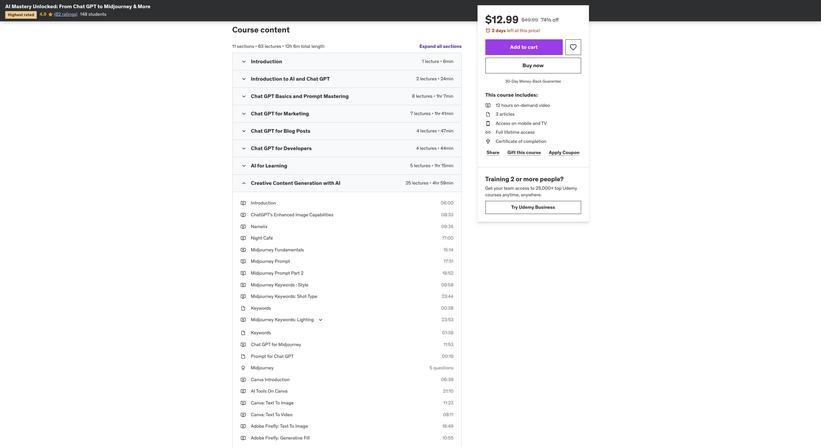 Task type: vqa. For each thing, say whether or not it's contained in the screenshot.
5 lectures • 1hr 15min 5
yes



Task type: locate. For each thing, give the bounding box(es) containing it.
small image for chat gpt for developers
[[241, 145, 247, 152]]

more
[[138, 3, 150, 10]]

type
[[308, 294, 317, 299]]

keywords left :
[[275, 282, 295, 288]]

midjourney for midjourney fundamentals
[[251, 247, 274, 253]]

small image for ai for learning
[[241, 163, 247, 169]]

2 right part
[[301, 270, 304, 276]]

1 vertical spatial 1hr
[[435, 111, 441, 117]]

gpt up ai for learning
[[264, 145, 274, 152]]

4 for chat gpt for blog posts
[[417, 128, 419, 134]]

midjourney down midjourney keywords : style
[[251, 294, 274, 299]]

0 vertical spatial and
[[296, 76, 305, 82]]

1 vertical spatial keywords
[[251, 305, 271, 311]]

text down canva: text to image
[[266, 412, 274, 418]]

1 horizontal spatial sections
[[443, 43, 462, 49]]

2 small image from the top
[[241, 128, 247, 135]]

1 canva: from the top
[[251, 400, 265, 406]]

image
[[296, 212, 308, 218], [281, 400, 294, 406], [295, 423, 308, 429]]

course content
[[232, 24, 290, 35]]

0 vertical spatial this
[[520, 28, 528, 33]]

2 canva: from the top
[[251, 412, 265, 418]]

canva right on
[[275, 388, 288, 394]]

&
[[133, 3, 137, 10]]

5 left the questions
[[430, 365, 432, 371]]

2 left or
[[511, 175, 515, 183]]

keywords: down midjourney keywords : style
[[275, 294, 296, 299]]

small image
[[241, 111, 247, 117], [241, 128, 247, 135], [241, 163, 247, 169], [241, 180, 247, 187]]

12h 6m
[[285, 43, 300, 49]]

1 vertical spatial to
[[275, 412, 280, 418]]

23:44
[[442, 294, 454, 299]]

alarm image
[[485, 28, 491, 33]]

2 keywords: from the top
[[275, 317, 296, 323]]

capabilities
[[309, 212, 334, 218]]

basics
[[275, 93, 292, 100]]

ai for ai mastery unlocked: from chat gpt to midjourney & more
[[5, 3, 10, 10]]

44min
[[441, 145, 454, 151]]

1hr for and
[[437, 93, 442, 99]]

learning
[[266, 162, 287, 169]]

chat up 148 on the top left
[[73, 3, 85, 10]]

gpt up prompt for chat gpt
[[262, 342, 271, 348]]

coupon
[[563, 150, 580, 155]]

09:35
[[441, 224, 454, 229]]

lifetime
[[504, 129, 520, 135]]

introduction up on
[[265, 377, 290, 383]]

for left marketing
[[275, 110, 282, 117]]

firefly: down 'canva: text to video'
[[265, 423, 279, 429]]

for up prompt for chat gpt
[[272, 342, 277, 348]]

0 horizontal spatial canva
[[251, 377, 264, 383]]

08:11
[[443, 412, 454, 418]]

apply
[[549, 150, 562, 155]]

(82
[[54, 11, 61, 17]]

adobe down 'canva: text to video'
[[251, 423, 264, 429]]

0 vertical spatial adobe
[[251, 423, 264, 429]]

for
[[275, 110, 282, 117], [275, 128, 282, 134], [275, 145, 282, 152], [257, 162, 264, 169], [272, 342, 277, 348], [267, 353, 273, 359]]

4 down '7 lectures • 1hr 41min'
[[417, 128, 419, 134]]

midjourney prompt
[[251, 259, 290, 264]]

11
[[232, 43, 236, 49]]

introduction up chatgpt's
[[251, 200, 276, 206]]

1 horizontal spatial course
[[526, 150, 541, 155]]

lecture
[[425, 59, 439, 64]]

adobe down adobe firefly: text to image
[[251, 435, 264, 441]]

• for ai for learning
[[432, 163, 433, 169]]

keywords: left lighting
[[275, 317, 296, 323]]

money-
[[520, 79, 533, 83]]

2 4 from the top
[[416, 145, 419, 151]]

• left 47min
[[438, 128, 440, 134]]

gpt left basics
[[264, 93, 274, 100]]

1 small image from the top
[[241, 59, 247, 65]]

mastering
[[324, 93, 349, 100]]

lectures for chat gpt basics and prompt mastering
[[416, 93, 433, 99]]

8
[[412, 93, 415, 99]]

prompt down "midjourney fundamentals"
[[275, 259, 290, 264]]

• for chat gpt for blog posts
[[438, 128, 440, 134]]

0 horizontal spatial 5
[[410, 163, 413, 169]]

midjourney up chat gpt for midjourney
[[251, 317, 274, 323]]

adobe for adobe firefly: generative fill
[[251, 435, 264, 441]]

midjourney prompt part 2
[[251, 270, 304, 276]]

xsmall image for adobe firefly: text to image
[[241, 423, 246, 430]]

keywords up chat gpt for midjourney
[[251, 330, 271, 336]]

to inside training 2 or more people? get your team access to 25,000+ top udemy courses anytime, anywhere.
[[531, 185, 535, 191]]

0 vertical spatial to
[[275, 400, 280, 406]]

ratings)
[[62, 11, 77, 17]]

courses
[[485, 192, 502, 198]]

midjourney
[[104, 3, 132, 10], [251, 247, 274, 253], [251, 259, 274, 264], [251, 270, 274, 276], [251, 282, 274, 288], [251, 294, 274, 299], [251, 317, 274, 323], [278, 342, 301, 348], [251, 365, 274, 371]]

59min
[[441, 180, 454, 186]]

get
[[485, 185, 493, 191]]

4 small image from the top
[[241, 180, 247, 187]]

udemy right the 'try'
[[519, 204, 534, 210]]

business
[[535, 204, 555, 210]]

add to cart
[[510, 44, 538, 50]]

chat left basics
[[251, 93, 263, 100]]

midjourney keywords : style
[[251, 282, 309, 288]]

0 vertical spatial 4
[[417, 128, 419, 134]]

• left 15min
[[432, 163, 433, 169]]

to up anywhere.
[[531, 185, 535, 191]]

ai up 'highest'
[[5, 3, 10, 10]]

lectures for ai for learning
[[414, 163, 431, 169]]

1 vertical spatial firefly:
[[265, 435, 279, 441]]

1 vertical spatial adobe
[[251, 435, 264, 441]]

1hr left 41min
[[435, 111, 441, 117]]

image up "fill"
[[295, 423, 308, 429]]

0 vertical spatial course
[[497, 92, 514, 98]]

0 vertical spatial canva:
[[251, 400, 265, 406]]

introduction
[[251, 58, 282, 65], [251, 76, 282, 82], [251, 200, 276, 206], [265, 377, 290, 383]]

keywords: for lighting
[[275, 317, 296, 323]]

1 vertical spatial 4
[[416, 145, 419, 151]]

small image for introduction to ai and chat gpt
[[241, 76, 247, 82]]

students
[[88, 11, 106, 17]]

2 vertical spatial keywords
[[251, 330, 271, 336]]

7 lectures • 1hr 41min
[[411, 111, 454, 117]]

17:00
[[442, 235, 454, 241]]

gpt up chat gpt for blog posts
[[264, 110, 274, 117]]

generative
[[280, 435, 303, 441]]

10:55
[[442, 435, 454, 441]]

1 horizontal spatial 5
[[430, 365, 432, 371]]

0 vertical spatial 5
[[410, 163, 413, 169]]

access down mobile
[[521, 129, 535, 135]]

share
[[487, 150, 500, 155]]

•
[[255, 43, 257, 49], [282, 43, 284, 49], [440, 59, 442, 64], [438, 76, 440, 82], [434, 93, 435, 99], [432, 111, 434, 117], [438, 128, 440, 134], [438, 145, 440, 151], [432, 163, 433, 169], [430, 180, 432, 186]]

3 small image from the top
[[241, 93, 247, 100]]

adobe
[[251, 423, 264, 429], [251, 435, 264, 441]]

xsmall image
[[485, 120, 491, 127], [485, 138, 491, 145], [241, 200, 246, 207], [241, 224, 246, 230], [241, 235, 246, 242], [241, 247, 246, 253], [241, 259, 246, 265], [241, 282, 246, 288], [241, 317, 246, 323], [241, 342, 246, 348], [241, 353, 246, 360], [241, 377, 246, 383], [241, 388, 246, 395], [241, 412, 246, 418], [241, 423, 246, 430], [241, 435, 246, 441]]

4 small image from the top
[[241, 145, 247, 152]]

for for blog
[[275, 128, 282, 134]]

this right at
[[520, 28, 528, 33]]

$12.99 $49.99 74% off
[[485, 13, 559, 26]]

canva: down tools
[[251, 400, 265, 406]]

1 vertical spatial canva:
[[251, 412, 265, 418]]

0 vertical spatial 1hr
[[437, 93, 442, 99]]

3 articles
[[496, 111, 515, 117]]

xsmall image
[[485, 102, 491, 109], [485, 111, 491, 118], [485, 129, 491, 136], [241, 212, 246, 218], [241, 270, 246, 277], [241, 294, 246, 300], [241, 305, 246, 312], [241, 330, 246, 336], [241, 365, 246, 371], [241, 400, 246, 406]]

course up hours
[[497, 92, 514, 98]]

xsmall image for adobe firefly: generative fill
[[241, 435, 246, 441]]

24min
[[441, 76, 454, 82]]

• left 6min
[[440, 59, 442, 64]]

2 small image from the top
[[241, 76, 247, 82]]

to
[[98, 3, 103, 10], [522, 44, 527, 50], [283, 76, 289, 82], [531, 185, 535, 191]]

ai up creative at the top left of page
[[251, 162, 256, 169]]

2 vertical spatial and
[[533, 120, 541, 126]]

text for video
[[266, 412, 274, 418]]

training
[[485, 175, 509, 183]]

lectures up 25 lectures • 4hr 59min
[[414, 163, 431, 169]]

canva up tools
[[251, 377, 264, 383]]

and right basics
[[293, 93, 302, 100]]

2 vertical spatial text
[[280, 423, 289, 429]]

top
[[555, 185, 562, 191]]

midjourney for midjourney prompt part 2
[[251, 270, 274, 276]]

0 vertical spatial firefly:
[[265, 423, 279, 429]]

1 vertical spatial access
[[515, 185, 530, 191]]

your
[[494, 185, 503, 191]]

night
[[251, 235, 262, 241]]

for down chat gpt for blog posts
[[275, 145, 282, 152]]

lectures down '7 lectures • 1hr 41min'
[[421, 128, 437, 134]]

style
[[298, 282, 309, 288]]

firefly: down adobe firefly: text to image
[[265, 435, 279, 441]]

2 firefly: from the top
[[265, 435, 279, 441]]

• left 24min
[[438, 76, 440, 82]]

show lecture description image
[[317, 317, 324, 323]]

midjourney for midjourney keywords: lighting
[[251, 317, 274, 323]]

fundamentals
[[275, 247, 304, 253]]

1
[[422, 59, 424, 64]]

lectures right "63"
[[265, 43, 281, 49]]

1 vertical spatial and
[[293, 93, 302, 100]]

xsmall image for canva introduction
[[241, 377, 246, 383]]

and up chat gpt basics and prompt mastering
[[296, 76, 305, 82]]

questions
[[434, 365, 454, 371]]

udemy right top
[[563, 185, 577, 191]]

for for midjourney
[[272, 342, 277, 348]]

7
[[411, 111, 413, 117]]

and left tv on the right of page
[[533, 120, 541, 126]]

introduction down "63"
[[251, 58, 282, 65]]

1 vertical spatial keywords:
[[275, 317, 296, 323]]

chat gpt for blog posts
[[251, 128, 310, 134]]

4 up the 5 lectures • 1hr 15min
[[416, 145, 419, 151]]

access down or
[[515, 185, 530, 191]]

small image
[[241, 59, 247, 65], [241, 76, 247, 82], [241, 93, 247, 100], [241, 145, 247, 152]]

3 small image from the top
[[241, 163, 247, 169]]

ai left tools
[[251, 388, 255, 394]]

image right the enhanced
[[296, 212, 308, 218]]

small image for chat gpt basics and prompt mastering
[[241, 93, 247, 100]]

now
[[533, 62, 544, 69]]

• left the 12h 6m
[[282, 43, 284, 49]]

keywords:
[[275, 294, 296, 299], [275, 317, 296, 323]]

0 vertical spatial keywords:
[[275, 294, 296, 299]]

xsmall image for midjourney keywords : style
[[241, 282, 246, 288]]

lectures right 7
[[414, 111, 431, 117]]

or
[[516, 175, 522, 183]]

11:53
[[444, 342, 454, 348]]

enhanced
[[274, 212, 294, 218]]

1 firefly: from the top
[[265, 423, 279, 429]]

canva: text to video
[[251, 412, 293, 418]]

1 keywords: from the top
[[275, 294, 296, 299]]

canva: text to image
[[251, 400, 294, 406]]

06:38
[[441, 377, 454, 383]]

1 vertical spatial 5
[[430, 365, 432, 371]]

blog
[[284, 128, 295, 134]]

lectures for creative content generation with ai
[[412, 180, 429, 186]]

lectures for chat gpt for developers
[[420, 145, 437, 151]]

ai
[[5, 3, 10, 10], [290, 76, 295, 82], [251, 162, 256, 169], [335, 180, 341, 186], [251, 388, 255, 394]]

midjourney up midjourney prompt part 2
[[251, 259, 274, 264]]

gift this course link
[[506, 146, 542, 159]]

chat
[[73, 3, 85, 10], [307, 76, 318, 82], [251, 93, 263, 100], [251, 110, 263, 117], [251, 128, 263, 134], [251, 145, 263, 152], [251, 342, 261, 348], [274, 353, 284, 359]]

lighting
[[297, 317, 314, 323]]

gpt left blog
[[264, 128, 274, 134]]

1 4 from the top
[[417, 128, 419, 134]]

access on mobile and tv
[[496, 120, 547, 126]]

2 days left at this price!
[[492, 28, 540, 33]]

lectures down lecture
[[420, 76, 437, 82]]

:
[[296, 282, 297, 288]]

canva: down canva: text to image
[[251, 412, 265, 418]]

1 adobe from the top
[[251, 423, 264, 429]]

2 adobe from the top
[[251, 435, 264, 441]]

text down video
[[280, 423, 289, 429]]

• left 4hr
[[430, 180, 432, 186]]

midjourney down midjourney prompt
[[251, 270, 274, 276]]

0 vertical spatial udemy
[[563, 185, 577, 191]]

xsmall image for prompt for chat gpt
[[241, 353, 246, 360]]

lectures right 25
[[412, 180, 429, 186]]

for for marketing
[[275, 110, 282, 117]]

to left cart
[[522, 44, 527, 50]]

sections right 11
[[237, 43, 254, 49]]

xsmall image for night café
[[241, 235, 246, 242]]

chat up ai for learning
[[251, 145, 263, 152]]

1 vertical spatial text
[[266, 412, 274, 418]]

23:53
[[442, 317, 454, 323]]

1 small image from the top
[[241, 111, 247, 117]]

63
[[258, 43, 264, 49]]

0 vertical spatial text
[[266, 400, 274, 406]]

mobile
[[518, 120, 532, 126]]

1 horizontal spatial udemy
[[563, 185, 577, 191]]

to left video
[[275, 412, 280, 418]]

chat gpt basics and prompt mastering
[[251, 93, 349, 100]]

video
[[539, 102, 550, 108]]

midjourney down night café
[[251, 247, 274, 253]]

back
[[533, 79, 542, 83]]

1 horizontal spatial canva
[[275, 388, 288, 394]]

1hr left 7min
[[437, 93, 442, 99]]

ai for learning
[[251, 162, 287, 169]]

small image for chat gpt for blog posts
[[241, 128, 247, 135]]

for left blog
[[275, 128, 282, 134]]

• left 7min
[[434, 93, 435, 99]]

sections right all in the top of the page
[[443, 43, 462, 49]]

course down the completion
[[526, 150, 541, 155]]

5 up 25
[[410, 163, 413, 169]]

(82 ratings)
[[54, 11, 77, 17]]

• left 44min
[[438, 145, 440, 151]]

and for tv
[[533, 120, 541, 126]]

lectures right 8
[[416, 93, 433, 99]]

0 horizontal spatial udemy
[[519, 204, 534, 210]]

midjourney for midjourney keywords : style
[[251, 282, 274, 288]]

at
[[515, 28, 519, 33]]

prompt up midjourney keywords : style
[[275, 270, 290, 276]]

midjourney left &
[[104, 3, 132, 10]]

course
[[232, 24, 259, 35]]



Task type: describe. For each thing, give the bounding box(es) containing it.
ai for ai for learning
[[251, 162, 256, 169]]

introduction up basics
[[251, 76, 282, 82]]

prompt down chat gpt for midjourney
[[251, 353, 266, 359]]

21:10
[[443, 388, 454, 394]]

canva: for canva: text to image
[[251, 400, 265, 406]]

30-
[[505, 79, 512, 83]]

certificate of completion
[[496, 138, 547, 144]]

3
[[496, 111, 499, 117]]

add
[[510, 44, 520, 50]]

chatgpt's
[[251, 212, 273, 218]]

guarantee
[[543, 79, 561, 83]]

tools
[[256, 388, 267, 394]]

this
[[485, 92, 496, 98]]

01:38
[[442, 330, 454, 336]]

• for chat gpt basics and prompt mastering
[[434, 93, 435, 99]]

tv
[[542, 120, 547, 126]]

00:19
[[442, 353, 454, 359]]

08:33
[[441, 212, 454, 218]]

creative
[[251, 180, 272, 186]]

25,000+
[[536, 185, 554, 191]]

2 vertical spatial to
[[290, 423, 294, 429]]

access inside training 2 or more people? get your team access to 25,000+ top udemy courses anytime, anywhere.
[[515, 185, 530, 191]]

xsmall image for ai tools on canva
[[241, 388, 246, 395]]

developers
[[284, 145, 312, 152]]

• for introduction to ai and chat gpt
[[438, 76, 440, 82]]

1 vertical spatial image
[[281, 400, 294, 406]]

xsmall image for midjourney prompt
[[241, 259, 246, 265]]

on
[[268, 388, 274, 394]]

ai up chat gpt basics and prompt mastering
[[290, 76, 295, 82]]

to inside button
[[522, 44, 527, 50]]

full lifetime access
[[496, 129, 535, 135]]

full
[[496, 129, 503, 135]]

for left the learning
[[257, 162, 264, 169]]

introduction to ai and chat gpt
[[251, 76, 330, 82]]

midjourney keywords: lighting
[[251, 317, 314, 323]]

09:58
[[441, 282, 454, 288]]

0 vertical spatial canva
[[251, 377, 264, 383]]

0 horizontal spatial sections
[[237, 43, 254, 49]]

try
[[511, 204, 518, 210]]

video
[[281, 412, 293, 418]]

2 vertical spatial image
[[295, 423, 308, 429]]

12 hours on-demand video
[[496, 102, 550, 108]]

• for chat gpt for developers
[[438, 145, 440, 151]]

expand all sections button
[[420, 40, 462, 53]]

• for chat gpt for marketing
[[432, 111, 434, 117]]

2 up the 8 lectures • 1hr 7min
[[417, 76, 419, 82]]

xsmall image for chat gpt for midjourney
[[241, 342, 246, 348]]

days
[[496, 28, 506, 33]]

2 inside training 2 or more people? get your team access to 25,000+ top udemy courses anytime, anywhere.
[[511, 175, 515, 183]]

keywords for 00:38
[[251, 305, 271, 311]]

creative content generation with ai
[[251, 180, 341, 186]]

chat down chat gpt for midjourney
[[274, 353, 284, 359]]

and for chat
[[296, 76, 305, 82]]

41min
[[442, 111, 454, 117]]

chat up chat gpt for blog posts
[[251, 110, 263, 117]]

adobe firefly: generative fill
[[251, 435, 310, 441]]

to for video
[[275, 412, 280, 418]]

ai tools on canva
[[251, 388, 288, 394]]

gpt down chat gpt for midjourney
[[285, 353, 294, 359]]

1 vertical spatial course
[[526, 150, 541, 155]]

1 vertical spatial canva
[[275, 388, 288, 394]]

small image for creative content generation with ai
[[241, 180, 247, 187]]

buy now button
[[485, 58, 581, 73]]

xsmall image for canva: text to video
[[241, 412, 246, 418]]

for down chat gpt for midjourney
[[267, 353, 273, 359]]

1hr for marketing
[[435, 111, 441, 117]]

chat down chat gpt for marketing
[[251, 128, 263, 134]]

0 vertical spatial access
[[521, 129, 535, 135]]

adobe for adobe firefly: text to image
[[251, 423, 264, 429]]

keywords for 01:38
[[251, 330, 271, 336]]

47min
[[441, 128, 454, 134]]

wishlist image
[[569, 43, 577, 51]]

15min
[[442, 163, 454, 169]]

midjourney keywords: shot type
[[251, 294, 317, 299]]

canva introduction
[[251, 377, 290, 383]]

xsmall image for midjourney fundamentals
[[241, 247, 246, 253]]

café
[[263, 235, 273, 241]]

highest rated
[[8, 12, 34, 17]]

1 vertical spatial udemy
[[519, 204, 534, 210]]

adobe firefly: text to image
[[251, 423, 308, 429]]

$49.99
[[521, 16, 538, 23]]

lectures for chat gpt for marketing
[[414, 111, 431, 117]]

25
[[406, 180, 411, 186]]

highest
[[8, 12, 23, 17]]

text for image
[[266, 400, 274, 406]]

2 vertical spatial 1hr
[[435, 163, 440, 169]]

for for developers
[[275, 145, 282, 152]]

4hr
[[433, 180, 439, 186]]

chatgpt's enhanced image capabilities
[[251, 212, 334, 218]]

and for prompt
[[293, 93, 302, 100]]

firefly: for text
[[265, 423, 279, 429]]

from
[[59, 3, 72, 10]]

day
[[512, 79, 519, 83]]

buy
[[523, 62, 532, 69]]

fill
[[304, 435, 310, 441]]

firefly: for generative
[[265, 435, 279, 441]]

small image for chat gpt for marketing
[[241, 111, 247, 117]]

apply coupon button
[[548, 146, 581, 159]]

gift this course
[[508, 150, 541, 155]]

chat up chat gpt basics and prompt mastering
[[307, 76, 318, 82]]

midjourney fundamentals
[[251, 247, 304, 253]]

try udemy business
[[511, 204, 555, 210]]

midjourney for midjourney keywords: shot type
[[251, 294, 274, 299]]

0 vertical spatial image
[[296, 212, 308, 218]]

$12.99
[[485, 13, 519, 26]]

add to cart button
[[485, 39, 563, 55]]

midjourney for midjourney prompt
[[251, 259, 274, 264]]

1 vertical spatial this
[[517, 150, 525, 155]]

canva: for canva: text to video
[[251, 412, 265, 418]]

with
[[323, 180, 334, 186]]

expand all sections
[[420, 43, 462, 49]]

midjourney up canva introduction
[[251, 365, 274, 371]]

gpt up 148 students
[[86, 3, 96, 10]]

ai mastery unlocked: from chat gpt to midjourney & more
[[5, 3, 150, 10]]

completion
[[524, 138, 547, 144]]

0 horizontal spatial course
[[497, 92, 514, 98]]

price!
[[529, 28, 540, 33]]

certificate
[[496, 138, 517, 144]]

part
[[291, 270, 300, 276]]

buy now
[[523, 62, 544, 69]]

off
[[553, 16, 559, 23]]

• for creative content generation with ai
[[430, 180, 432, 186]]

unlocked:
[[33, 3, 58, 10]]

4 for chat gpt for developers
[[416, 145, 419, 151]]

• for introduction
[[440, 59, 442, 64]]

sections inside dropdown button
[[443, 43, 462, 49]]

ai for ai tools on canva
[[251, 388, 255, 394]]

ai right with
[[335, 180, 341, 186]]

0 vertical spatial keywords
[[275, 282, 295, 288]]

xsmall image for namelix
[[241, 224, 246, 230]]

to up students
[[98, 3, 103, 10]]

articles
[[500, 111, 515, 117]]

5 lectures • 1hr 15min
[[410, 163, 454, 169]]

udemy inside training 2 or more people? get your team access to 25,000+ top udemy courses anytime, anywhere.
[[563, 185, 577, 191]]

2 right alarm image
[[492, 28, 495, 33]]

06:00
[[441, 200, 454, 206]]

to for image
[[275, 400, 280, 406]]

midjourney up prompt for chat gpt
[[278, 342, 301, 348]]

to up basics
[[283, 76, 289, 82]]

chat up prompt for chat gpt
[[251, 342, 261, 348]]

6min
[[443, 59, 454, 64]]

prompt left mastering at the left top
[[304, 93, 322, 100]]

5 questions
[[430, 365, 454, 371]]

lectures for introduction to ai and chat gpt
[[420, 76, 437, 82]]

• left "63"
[[255, 43, 257, 49]]

11:23
[[444, 400, 454, 406]]

5 for 5 questions
[[430, 365, 432, 371]]

5 for 5 lectures • 1hr 15min
[[410, 163, 413, 169]]

keywords: for shot
[[275, 294, 296, 299]]

lectures for chat gpt for blog posts
[[421, 128, 437, 134]]

chat gpt for marketing
[[251, 110, 309, 117]]

2 lectures • 24min
[[417, 76, 454, 82]]

gpt up mastering at the left top
[[319, 76, 330, 82]]

anywhere.
[[521, 192, 542, 198]]

small image for introduction
[[241, 59, 247, 65]]

gift
[[508, 150, 516, 155]]

xsmall image for introduction
[[241, 200, 246, 207]]

cart
[[528, 44, 538, 50]]

mastery
[[12, 3, 32, 10]]



